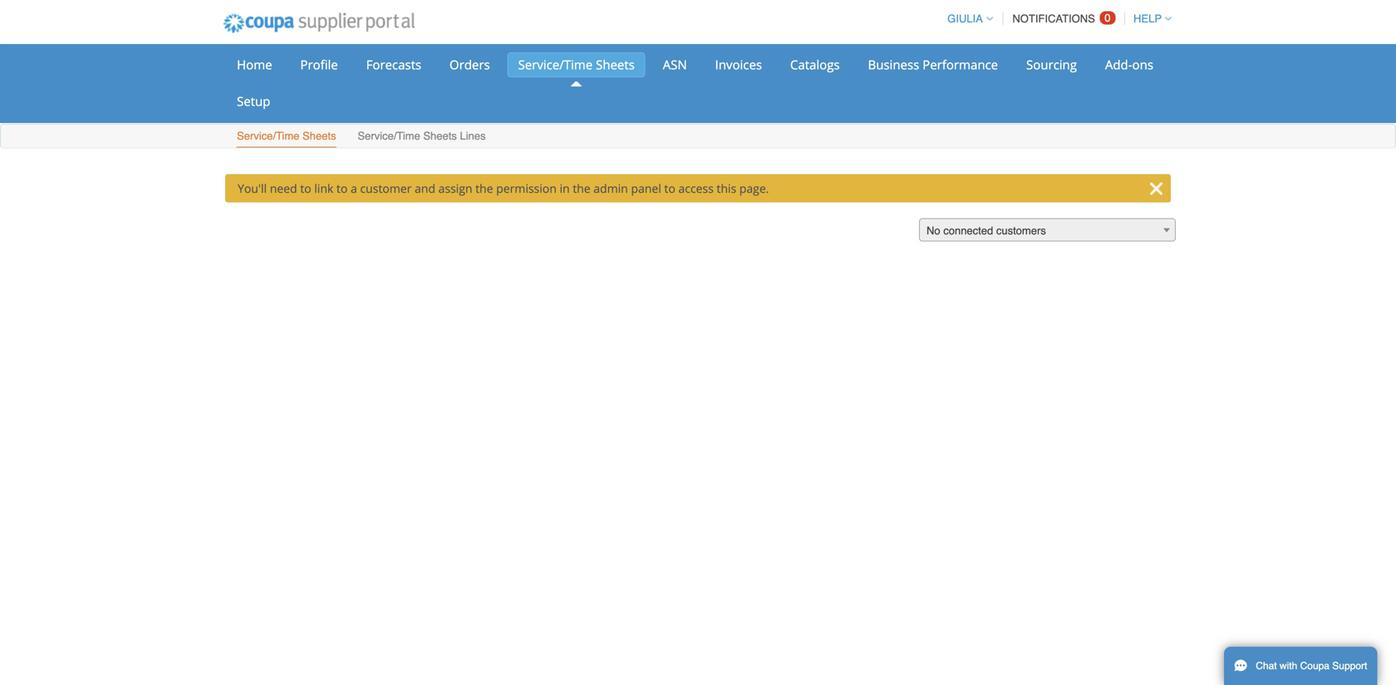 Task type: vqa. For each thing, say whether or not it's contained in the screenshot.
Ratings
no



Task type: describe. For each thing, give the bounding box(es) containing it.
1 horizontal spatial service/time sheets link
[[508, 52, 646, 77]]

No connected customers field
[[919, 218, 1176, 242]]

service/time sheets for right service/time sheets link
[[518, 56, 635, 73]]

ons
[[1133, 56, 1154, 73]]

help
[[1134, 12, 1162, 25]]

home link
[[226, 52, 283, 77]]

notifications
[[1013, 12, 1096, 25]]

0 horizontal spatial sheets
[[303, 130, 336, 142]]

2 to from the left
[[337, 180, 348, 196]]

and
[[415, 180, 436, 196]]

sourcing link
[[1016, 52, 1088, 77]]

business performance
[[868, 56, 999, 73]]

business performance link
[[858, 52, 1009, 77]]

notifications 0
[[1013, 12, 1111, 25]]

this
[[717, 180, 737, 196]]

you'll need to link to a customer and assign the permission in the admin panel to access this page.
[[238, 180, 769, 196]]

access
[[679, 180, 714, 196]]

0
[[1105, 12, 1111, 24]]

forecasts
[[366, 56, 422, 73]]

help link
[[1127, 12, 1172, 25]]

chat with coupa support button
[[1225, 647, 1378, 685]]

setup link
[[226, 89, 281, 114]]

add-ons link
[[1095, 52, 1165, 77]]

customer
[[360, 180, 412, 196]]

setup
[[237, 93, 270, 110]]

orders
[[450, 56, 490, 73]]

3 to from the left
[[665, 180, 676, 196]]

link
[[314, 180, 334, 196]]

a
[[351, 180, 357, 196]]

orders link
[[439, 52, 501, 77]]

need
[[270, 180, 297, 196]]

profile
[[300, 56, 338, 73]]

permission
[[496, 180, 557, 196]]

connected
[[944, 224, 994, 237]]

asn link
[[652, 52, 698, 77]]

1 the from the left
[[476, 180, 493, 196]]

in
[[560, 180, 570, 196]]

giulia
[[948, 12, 983, 25]]

no
[[927, 224, 941, 237]]

home
[[237, 56, 272, 73]]

you'll
[[238, 180, 267, 196]]

coupa
[[1301, 660, 1330, 672]]

2 horizontal spatial service/time
[[518, 56, 593, 73]]

catalogs link
[[780, 52, 851, 77]]

panel
[[631, 180, 662, 196]]

No connected customers text field
[[920, 219, 1176, 242]]

asn
[[663, 56, 687, 73]]



Task type: locate. For each thing, give the bounding box(es) containing it.
1 vertical spatial service/time sheets link
[[236, 126, 337, 148]]

1 horizontal spatial sheets
[[423, 130, 457, 142]]

chat with coupa support
[[1256, 660, 1368, 672]]

support
[[1333, 660, 1368, 672]]

lines
[[460, 130, 486, 142]]

no connected customers
[[927, 224, 1047, 237]]

1 to from the left
[[300, 180, 311, 196]]

catalogs
[[791, 56, 840, 73]]

with
[[1280, 660, 1298, 672]]

sheets left the lines
[[423, 130, 457, 142]]

to
[[300, 180, 311, 196], [337, 180, 348, 196], [665, 180, 676, 196]]

forecasts link
[[355, 52, 432, 77]]

chat
[[1256, 660, 1277, 672]]

2 horizontal spatial to
[[665, 180, 676, 196]]

the right assign
[[476, 180, 493, 196]]

0 horizontal spatial service/time sheets
[[237, 130, 336, 142]]

assign
[[439, 180, 473, 196]]

2 horizontal spatial sheets
[[596, 56, 635, 73]]

1 horizontal spatial service/time
[[358, 130, 420, 142]]

sheets left asn
[[596, 56, 635, 73]]

the
[[476, 180, 493, 196], [573, 180, 591, 196]]

giulia link
[[940, 12, 993, 25]]

the right "in"
[[573, 180, 591, 196]]

navigation
[[940, 2, 1172, 35]]

1 vertical spatial service/time sheets
[[237, 130, 336, 142]]

service/time sheets for service/time sheets link to the bottom
[[237, 130, 336, 142]]

to left a
[[337, 180, 348, 196]]

add-
[[1106, 56, 1133, 73]]

page.
[[740, 180, 769, 196]]

0 horizontal spatial the
[[476, 180, 493, 196]]

1 horizontal spatial the
[[573, 180, 591, 196]]

sourcing
[[1027, 56, 1077, 73]]

navigation containing notifications 0
[[940, 2, 1172, 35]]

service/time sheets link
[[508, 52, 646, 77], [236, 126, 337, 148]]

0 horizontal spatial to
[[300, 180, 311, 196]]

service/time sheets lines link
[[357, 126, 487, 148]]

0 vertical spatial service/time sheets
[[518, 56, 635, 73]]

to right panel
[[665, 180, 676, 196]]

2 the from the left
[[573, 180, 591, 196]]

1 horizontal spatial to
[[337, 180, 348, 196]]

service/time sheets lines
[[358, 130, 486, 142]]

0 horizontal spatial service/time sheets link
[[236, 126, 337, 148]]

to left link
[[300, 180, 311, 196]]

coupa supplier portal image
[[212, 2, 426, 44]]

invoices
[[715, 56, 762, 73]]

service/time sheets
[[518, 56, 635, 73], [237, 130, 336, 142]]

customers
[[997, 224, 1047, 237]]

profile link
[[290, 52, 349, 77]]

add-ons
[[1106, 56, 1154, 73]]

admin
[[594, 180, 628, 196]]

0 horizontal spatial service/time
[[237, 130, 300, 142]]

business
[[868, 56, 920, 73]]

sheets up link
[[303, 130, 336, 142]]

service/time inside service/time sheets lines link
[[358, 130, 420, 142]]

service/time
[[518, 56, 593, 73], [237, 130, 300, 142], [358, 130, 420, 142]]

0 vertical spatial service/time sheets link
[[508, 52, 646, 77]]

performance
[[923, 56, 999, 73]]

sheets
[[596, 56, 635, 73], [303, 130, 336, 142], [423, 130, 457, 142]]

1 horizontal spatial service/time sheets
[[518, 56, 635, 73]]

invoices link
[[705, 52, 773, 77]]



